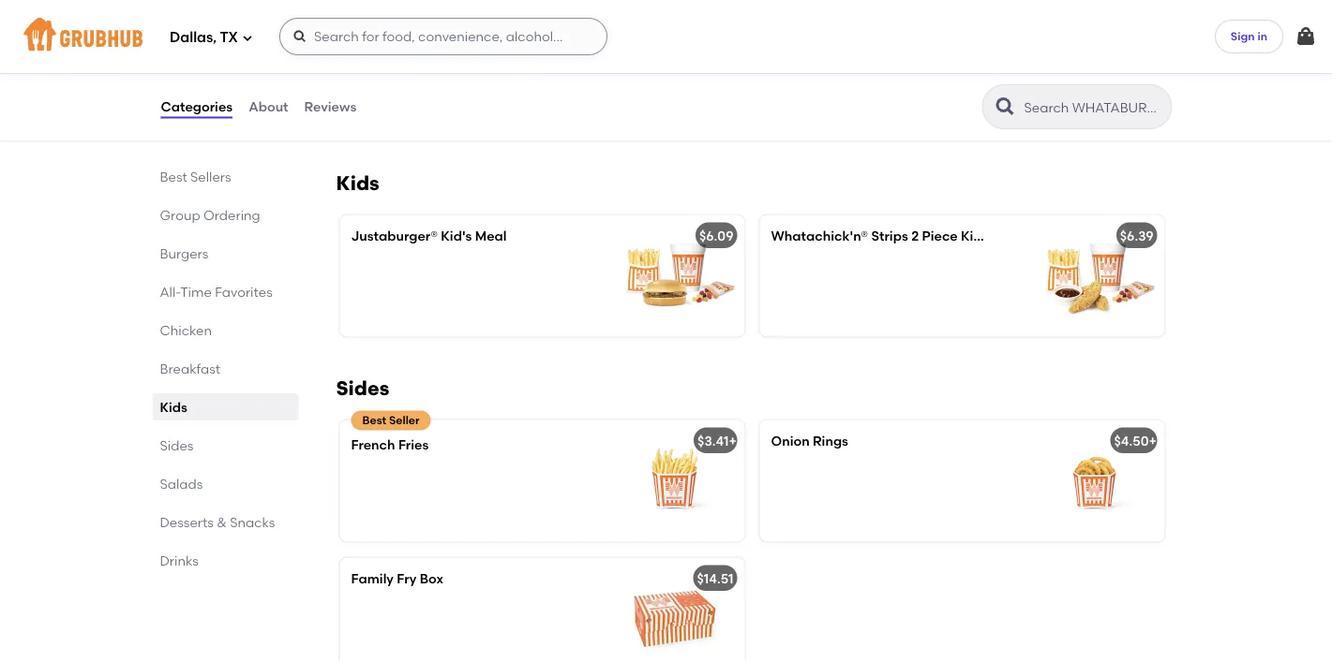 Task type: locate. For each thing, give the bounding box(es) containing it.
breakfast down chicken
[[160, 361, 220, 377]]

#27 breakfast bowl image
[[604, 11, 745, 133]]

chicken tab
[[160, 321, 291, 340]]

snacks
[[230, 515, 275, 531]]

kid's
[[441, 228, 472, 244], [961, 228, 992, 244]]

1 horizontal spatial meal
[[995, 228, 1027, 244]]

justaburger® kid's meal image
[[604, 216, 745, 338]]

sign in button
[[1215, 20, 1284, 53]]

0 vertical spatial sides
[[336, 377, 389, 401]]

categories button
[[160, 73, 234, 141]]

kid's right the justaburger®
[[441, 228, 472, 244]]

kid's right piece
[[961, 228, 992, 244]]

kids
[[336, 172, 379, 196], [160, 399, 187, 415]]

strips
[[871, 228, 908, 244]]

kids down the breakfast tab
[[160, 399, 187, 415]]

2 meal from the left
[[995, 228, 1027, 244]]

best inside best seller french fries
[[362, 414, 386, 428]]

sides
[[336, 377, 389, 401], [160, 438, 194, 454]]

best
[[160, 169, 187, 185], [362, 414, 386, 428]]

2 + from the left
[[1149, 434, 1157, 450]]

1 horizontal spatial kid's
[[961, 228, 992, 244]]

family fry box
[[351, 571, 443, 587]]

family fry box image
[[604, 559, 745, 663]]

breakfast inside tab
[[160, 361, 220, 377]]

drinks tab
[[160, 551, 291, 571]]

0 horizontal spatial meal
[[475, 228, 507, 244]]

dallas,
[[170, 29, 217, 46]]

1 horizontal spatial breakfast
[[378, 24, 440, 40]]

1 vertical spatial sides
[[160, 438, 194, 454]]

0 vertical spatial kids
[[336, 172, 379, 196]]

chicken
[[160, 323, 212, 338]]

svg image
[[292, 29, 307, 44], [242, 32, 253, 44]]

about
[[249, 99, 288, 115]]

whatachick'n® strips 2 piece kid's meal
[[771, 228, 1027, 244]]

1 vertical spatial best
[[362, 414, 386, 428]]

+
[[729, 434, 737, 450], [1149, 434, 1157, 450]]

french
[[351, 437, 395, 453]]

all-
[[160, 284, 180, 300]]

sign
[[1231, 29, 1255, 43]]

Search WHATABURGER search field
[[1022, 98, 1166, 116]]

burgers tab
[[160, 244, 291, 263]]

favorites
[[215, 284, 273, 300]]

1 vertical spatial kids
[[160, 399, 187, 415]]

0 vertical spatial best
[[160, 169, 187, 185]]

svg image
[[1295, 25, 1317, 48]]

box
[[420, 571, 443, 587]]

time
[[180, 284, 212, 300]]

svg image right the tx
[[242, 32, 253, 44]]

breakfast
[[378, 24, 440, 40], [160, 361, 220, 377]]

$6.09
[[699, 228, 734, 244]]

breakfast right the #27
[[378, 24, 440, 40]]

0 horizontal spatial kids
[[160, 399, 187, 415]]

1 vertical spatial breakfast
[[160, 361, 220, 377]]

1 horizontal spatial svg image
[[292, 29, 307, 44]]

all-time favorites
[[160, 284, 273, 300]]

svg image left the #27
[[292, 29, 307, 44]]

1 horizontal spatial +
[[1149, 434, 1157, 450]]

group
[[160, 207, 200, 223]]

best up french
[[362, 414, 386, 428]]

sides up salads
[[160, 438, 194, 454]]

all-time favorites tab
[[160, 282, 291, 302]]

in
[[1258, 29, 1268, 43]]

whatachick'n®
[[771, 228, 868, 244]]

kids inside tab
[[160, 399, 187, 415]]

0 vertical spatial breakfast
[[378, 24, 440, 40]]

1 + from the left
[[729, 434, 737, 450]]

$6.39
[[1120, 228, 1154, 244]]

main navigation navigation
[[0, 0, 1332, 73]]

0 horizontal spatial breakfast
[[160, 361, 220, 377]]

0 horizontal spatial kid's
[[441, 228, 472, 244]]

best inside tab
[[160, 169, 187, 185]]

group ordering tab
[[160, 205, 291, 225]]

0 horizontal spatial +
[[729, 434, 737, 450]]

meal
[[475, 228, 507, 244], [995, 228, 1027, 244]]

kids tab
[[160, 398, 291, 417]]

french fries image
[[604, 421, 745, 543]]

0 horizontal spatial best
[[160, 169, 187, 185]]

0 horizontal spatial sides
[[160, 438, 194, 454]]

dallas, tx
[[170, 29, 238, 46]]

best left sellers
[[160, 169, 187, 185]]

1 horizontal spatial best
[[362, 414, 386, 428]]

sides up best seller french fries
[[336, 377, 389, 401]]

kids up the justaburger®
[[336, 172, 379, 196]]

$14.51
[[697, 571, 734, 587]]

0 horizontal spatial svg image
[[242, 32, 253, 44]]

best sellers
[[160, 169, 231, 185]]



Task type: vqa. For each thing, say whether or not it's contained in the screenshot.
Reviews
yes



Task type: describe. For each thing, give the bounding box(es) containing it.
+ for $3.41 +
[[729, 434, 737, 450]]

best seller french fries
[[351, 414, 429, 453]]

categories
[[161, 99, 233, 115]]

whatachick'n® strips 2 piece kid's meal image
[[1024, 216, 1165, 338]]

fry
[[397, 571, 417, 587]]

$4.50
[[1114, 434, 1149, 450]]

sides inside tab
[[160, 438, 194, 454]]

burgers
[[160, 246, 208, 262]]

desserts & snacks tab
[[160, 513, 291, 533]]

seller
[[389, 414, 420, 428]]

+ for $4.50 +
[[1149, 434, 1157, 450]]

drinks
[[160, 553, 199, 569]]

reviews
[[304, 99, 357, 115]]

tx
[[220, 29, 238, 46]]

breakfast tab
[[160, 359, 291, 379]]

#27 breakfast bowl button
[[340, 11, 745, 133]]

Search for food, convenience, alcohol... search field
[[279, 18, 608, 55]]

justaburger® kid's meal
[[351, 228, 507, 244]]

about button
[[248, 73, 289, 141]]

1 kid's from the left
[[441, 228, 472, 244]]

fries
[[398, 437, 429, 453]]

2 kid's from the left
[[961, 228, 992, 244]]

&
[[217, 515, 227, 531]]

sides tab
[[160, 436, 291, 456]]

best for sellers
[[160, 169, 187, 185]]

salads tab
[[160, 474, 291, 494]]

$4.50 +
[[1114, 434, 1157, 450]]

#27
[[351, 24, 375, 40]]

bowl
[[443, 24, 474, 40]]

onion
[[771, 434, 810, 450]]

1 horizontal spatial sides
[[336, 377, 389, 401]]

piece
[[922, 228, 958, 244]]

best sellers tab
[[160, 167, 291, 187]]

group ordering
[[160, 207, 260, 223]]

sign in
[[1231, 29, 1268, 43]]

best for seller
[[362, 414, 386, 428]]

onion rings
[[771, 434, 848, 450]]

ordering
[[203, 207, 260, 223]]

desserts
[[160, 515, 214, 531]]

search icon image
[[994, 96, 1017, 118]]

reviews button
[[303, 73, 357, 141]]

$3.41 +
[[698, 434, 737, 450]]

breakfast inside button
[[378, 24, 440, 40]]

sellers
[[190, 169, 231, 185]]

family
[[351, 571, 394, 587]]

rings
[[813, 434, 848, 450]]

1 meal from the left
[[475, 228, 507, 244]]

justaburger®
[[351, 228, 438, 244]]

$3.41
[[698, 434, 729, 450]]

salads
[[160, 476, 203, 492]]

1 horizontal spatial kids
[[336, 172, 379, 196]]

2
[[911, 228, 919, 244]]

#27 breakfast bowl
[[351, 24, 474, 40]]

onion rings image
[[1024, 421, 1165, 543]]

desserts & snacks
[[160, 515, 275, 531]]



